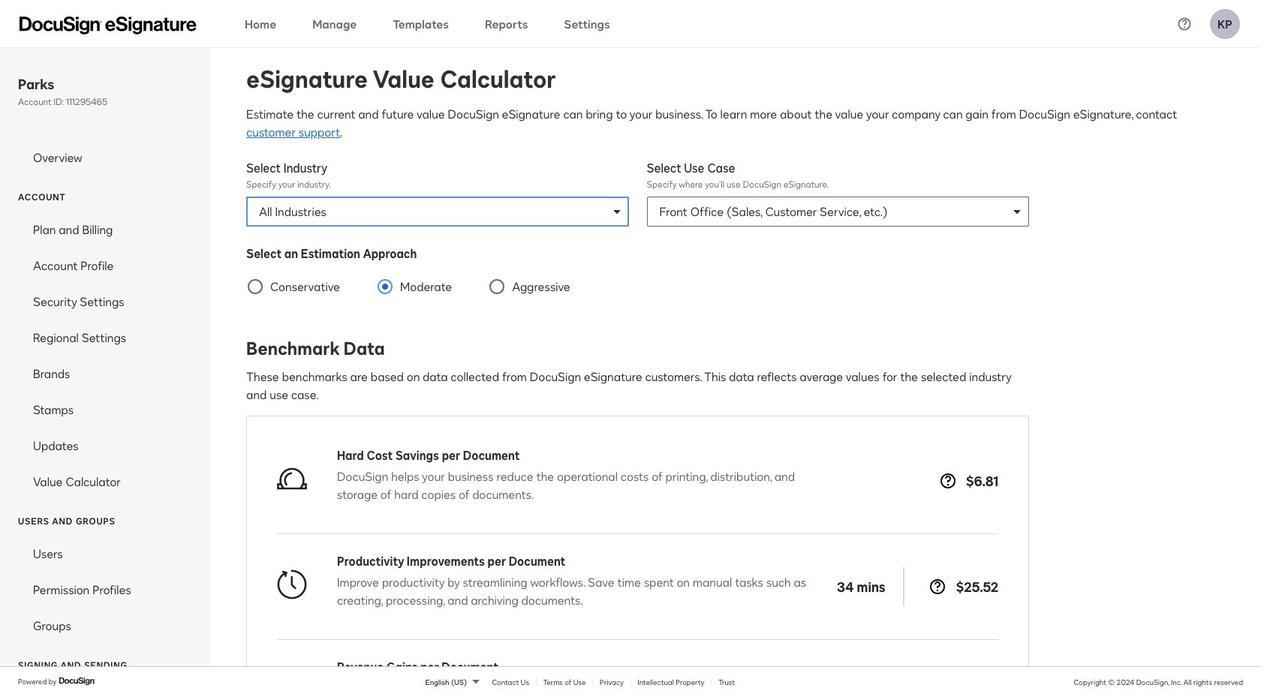 Task type: locate. For each thing, give the bounding box(es) containing it.
account element
[[0, 212, 210, 500]]

hard cost savings per document image
[[277, 464, 307, 494]]

docusign image
[[59, 676, 96, 688]]



Task type: describe. For each thing, give the bounding box(es) containing it.
productivity improvements per document image
[[277, 570, 307, 600]]

docusign admin image
[[20, 16, 197, 34]]

users and groups element
[[0, 536, 210, 644]]



Task type: vqa. For each thing, say whether or not it's contained in the screenshot.
Users and Groups element
yes



